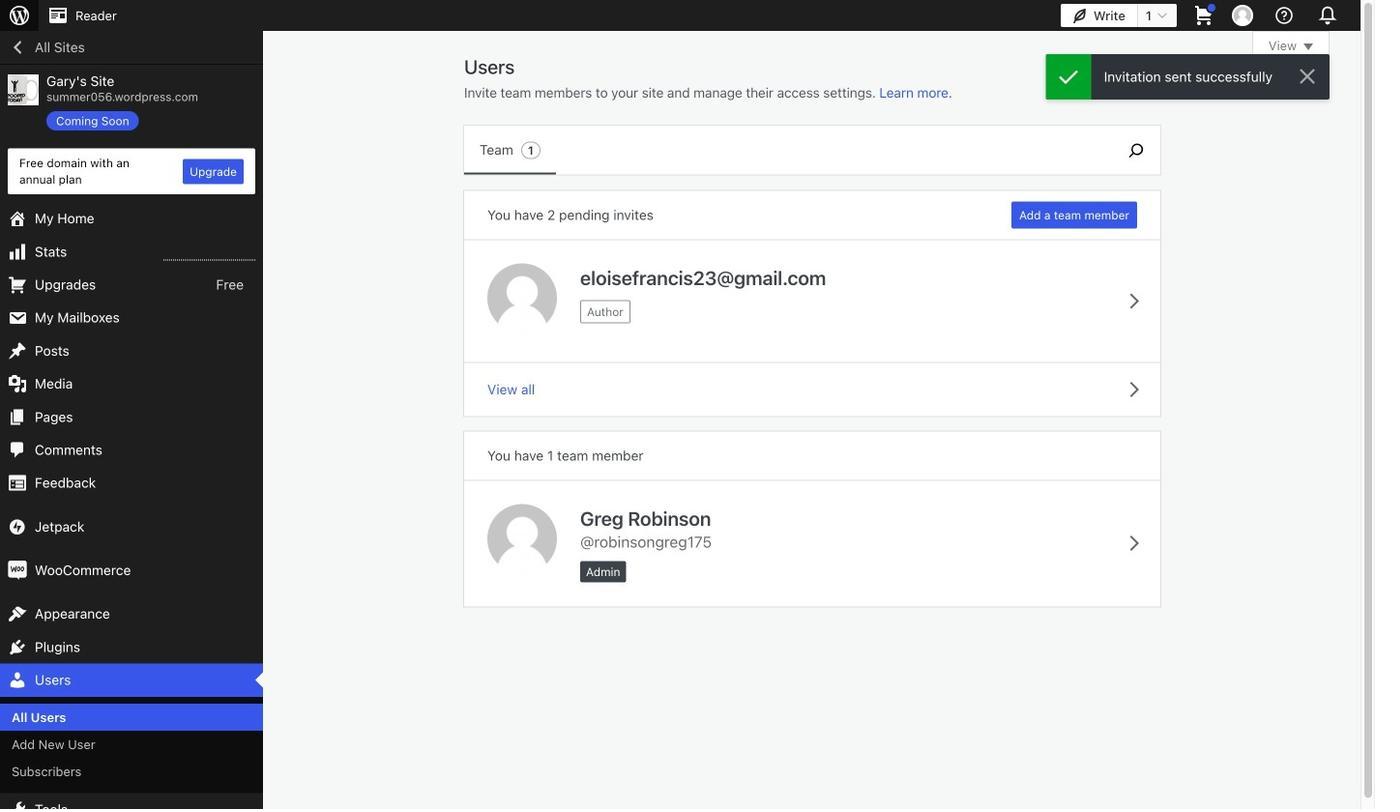 Task type: locate. For each thing, give the bounding box(es) containing it.
1 vertical spatial img image
[[8, 561, 27, 581]]

manage your sites image
[[8, 4, 31, 27]]

my profile image
[[1233, 5, 1254, 26]]

None search field
[[1113, 126, 1161, 175]]

notice status
[[1046, 54, 1330, 100]]

manage your notifications image
[[1315, 2, 1342, 29]]

0 vertical spatial img image
[[8, 518, 27, 537]]

greg robinson image
[[488, 505, 557, 574]]

1 img image from the top
[[8, 518, 27, 537]]

open search image
[[1113, 139, 1161, 162]]

main content
[[464, 31, 1330, 607]]

img image
[[8, 518, 27, 537], [8, 561, 27, 581]]



Task type: describe. For each thing, give the bounding box(es) containing it.
highest hourly views 0 image
[[164, 248, 255, 261]]

help image
[[1273, 4, 1296, 27]]

2 img image from the top
[[8, 561, 27, 581]]

dismiss image
[[1296, 65, 1320, 88]]

closed image
[[1304, 44, 1314, 50]]

my shopping cart image
[[1193, 4, 1216, 27]]



Task type: vqa. For each thing, say whether or not it's contained in the screenshot.
second Task complete image from the top
no



